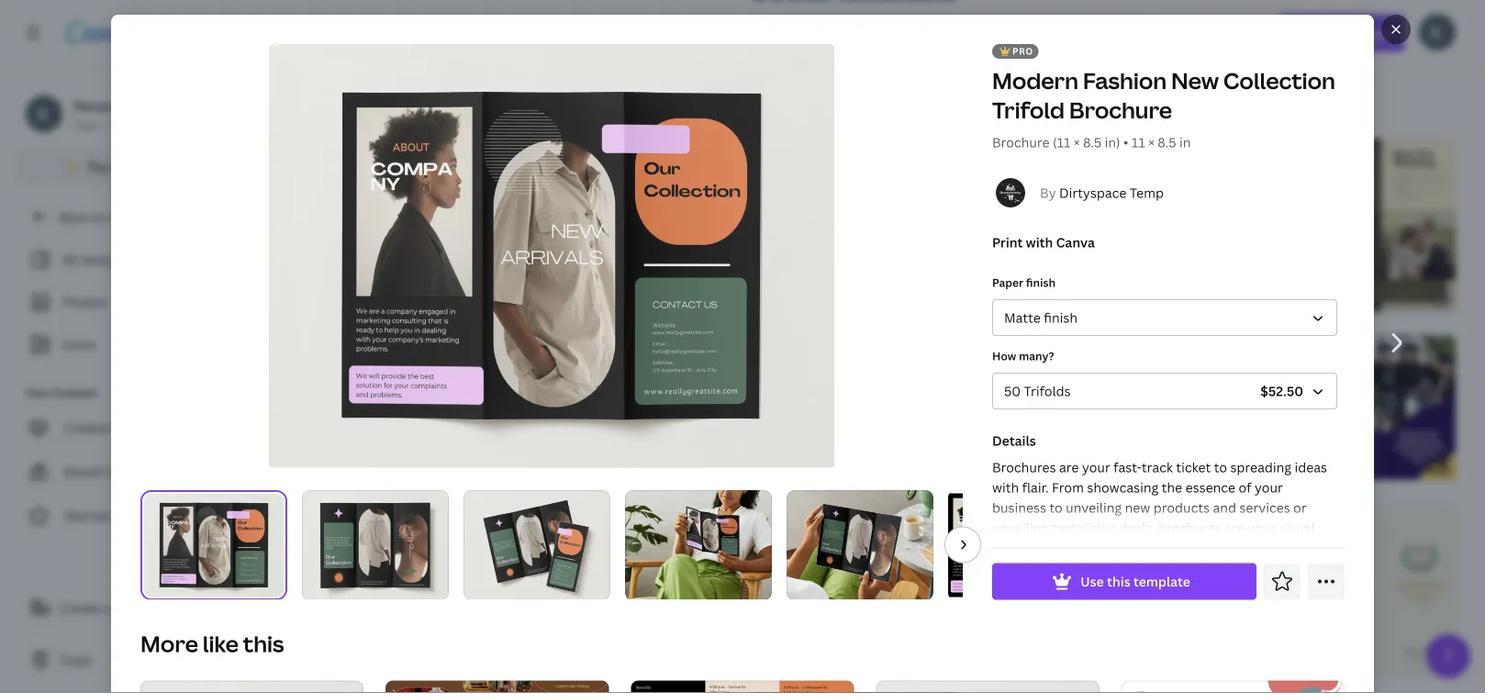 Task type: locate. For each thing, give the bounding box(es) containing it.
1 horizontal spatial with
[[993, 479, 1020, 496]]

are down the and
[[1226, 519, 1245, 537]]

photos link
[[26, 285, 228, 320]]

this right the use
[[1108, 573, 1131, 591]]

0 horizontal spatial •
[[100, 117, 105, 132]]

1 vertical spatial are
[[1226, 519, 1245, 537]]

back
[[59, 208, 88, 225]]

2 horizontal spatial $
[[1438, 292, 1444, 304]]

• right free
[[100, 117, 105, 132]]

how many?
[[993, 349, 1055, 364]]

0 horizontal spatial are
[[1060, 459, 1080, 476]]

0 vertical spatial modern fashion new collection trifold brochure image
[[498, 139, 721, 296]]

templates up the photography
[[816, 35, 888, 55]]

unveiling
[[1066, 499, 1122, 517], [993, 519, 1049, 537]]

printable
[[1187, 540, 1243, 557]]

template
[[1134, 573, 1191, 591]]

to up "essence"
[[1215, 459, 1228, 476]]

finish right the matte
[[1044, 309, 1078, 326]]

0 vertical spatial brochure
[[1070, 95, 1173, 125]]

spa button
[[988, 80, 1027, 114]]

1 horizontal spatial a
[[612, 35, 621, 55]]

starred
[[64, 507, 111, 525]]

your left fast-
[[1083, 459, 1111, 476]]

brown & neon vintage professional trifold brochure image
[[386, 681, 609, 693]]

with
[[700, 35, 731, 55], [1026, 234, 1054, 251], [993, 479, 1020, 496]]

brochures button
[[388, 80, 468, 114]]

perfection
[[993, 580, 1058, 597]]

0 vertical spatial this
[[1108, 573, 1131, 591]]

1 vertical spatial finish
[[1044, 309, 1078, 326]]

brand templates link
[[15, 454, 239, 490]]

college
[[505, 88, 551, 106]]

company
[[596, 88, 656, 106]]

0 horizontal spatial ×
[[1074, 134, 1081, 151]]

with right print
[[1026, 234, 1054, 251]]

0 horizontal spatial unveiling
[[993, 519, 1049, 537]]

brochure up in)
[[1070, 95, 1173, 125]]

1 vertical spatial •
[[1124, 134, 1129, 151]]

0 vertical spatial you
[[891, 35, 918, 55]]

canva's
[[1105, 540, 1152, 557]]

1 horizontal spatial •
[[1124, 134, 1129, 151]]

your content
[[26, 385, 97, 400]]

0 vertical spatial in
[[1026, 35, 1039, 55]]

tantalizing
[[1052, 519, 1117, 537]]

$ for cream and green photo college wedding brochure
[[1438, 292, 1444, 304]]

canva right try at the top
[[110, 158, 149, 175]]

free •
[[73, 117, 105, 132]]

1 vertical spatial brochure
[[993, 134, 1050, 151]]

modern fashion new collection trifold brochure image
[[498, 139, 721, 296], [949, 493, 1096, 597]]

unveiling up tantalizing at the bottom
[[1066, 499, 1122, 517]]

or up the visual
[[1294, 499, 1307, 517]]

0 vertical spatial brochures
[[396, 88, 461, 106]]

1 vertical spatial brochures
[[993, 459, 1057, 476]]

2 vertical spatial with
[[993, 479, 1020, 496]]

real
[[1244, 88, 1271, 106]]

2 horizontal spatial in
[[1180, 134, 1191, 151]]

your up education,
[[1168, 580, 1196, 597]]

all templates
[[62, 251, 144, 269]]

0 horizontal spatial brochure
[[993, 134, 1050, 151]]

0 horizontal spatial with
[[700, 35, 731, 55]]

0 horizontal spatial 8.5
[[1084, 134, 1102, 151]]

0 horizontal spatial $
[[458, 487, 464, 499]]

× right 11
[[1149, 134, 1155, 151]]

1 horizontal spatial are
[[1226, 519, 1245, 537]]

1 vertical spatial unveiling
[[993, 519, 1049, 537]]

compass,
[[1077, 560, 1136, 577]]

a right get
[[612, 35, 621, 55]]

more
[[141, 629, 198, 659]]

white and green solid shapes child care trifold brochure image
[[1122, 681, 1345, 693]]

are
[[1060, 459, 1080, 476], [1226, 519, 1245, 537]]

How many? button
[[993, 373, 1338, 410]]

1 vertical spatial templates
[[82, 251, 144, 269]]

free,
[[1155, 540, 1183, 557]]

icons
[[62, 336, 96, 353]]

you down the printable
[[1187, 560, 1210, 577]]

you
[[891, 35, 918, 55], [1187, 560, 1210, 577]]

like
[[203, 629, 239, 659]]

college button
[[497, 80, 559, 114]]

finish inside matte finish button
[[1044, 309, 1078, 326]]

whether
[[993, 600, 1044, 618]]

your
[[26, 385, 50, 400]]

1 horizontal spatial you
[[1187, 560, 1210, 577]]

services
[[1240, 499, 1291, 517]]

8.5
[[1084, 134, 1102, 151], [1158, 134, 1177, 151]]

can
[[921, 35, 947, 55]]

1 vertical spatial in
[[1180, 134, 1191, 151]]

0 horizontal spatial or
[[1220, 600, 1233, 618]]

print
[[993, 234, 1023, 251]]

0 horizontal spatial brochures
[[396, 88, 461, 106]]

are up from at the bottom right of the page
[[1060, 459, 1080, 476]]

wedding button
[[1138, 80, 1208, 114]]

$ for 'green minimalist school admission trifold brochure' image
[[458, 487, 464, 499]]

canva
[[110, 158, 149, 175], [1057, 234, 1096, 251]]

you inside 'details brochures are your fast-track ticket to spreading ideas with flair. from showcasing the essence of your business to unveiling new products and services or unveiling tantalizing deals, brochures are your visual ambassadors. let canva's free, printable templates be your creative compass, guiding you to pamphlet perfection in minutes. make your message shine, whether it's for business, education, or beyond.'
[[1187, 560, 1210, 577]]

try
[[87, 158, 107, 175]]

in up the "it's"
[[1061, 580, 1072, 597]]

free
[[734, 35, 763, 55]]

1 horizontal spatial in
[[1061, 580, 1072, 597]]

2 horizontal spatial templates
[[1247, 540, 1309, 557]]

2 8.5 from the left
[[1158, 134, 1177, 151]]

0 vertical spatial canva
[[110, 158, 149, 175]]

× right (11
[[1074, 134, 1081, 151]]

8.5 left in)
[[1084, 134, 1102, 151]]

with up business
[[993, 479, 1020, 496]]

1 horizontal spatial brochures
[[993, 459, 1057, 476]]

how
[[993, 349, 1017, 364]]

in left few
[[1026, 35, 1039, 55]]

• left 11
[[1124, 134, 1129, 151]]

1 vertical spatial you
[[1187, 560, 1210, 577]]

templates up pamphlet
[[1247, 540, 1309, 557]]

university and education trifold brochure image
[[744, 533, 967, 693]]

fast-
[[1114, 459, 1142, 476]]

a left few
[[1043, 35, 1051, 55]]

get a head start with free design templates you can customize in a few clicks.
[[583, 35, 1127, 55]]

your down services
[[1248, 519, 1277, 537]]

8.5 right 11
[[1158, 134, 1177, 151]]

business
[[993, 499, 1047, 517]]

team
[[113, 599, 145, 617]]

your up perfection
[[993, 560, 1021, 577]]

visual
[[1280, 519, 1316, 537]]

1 vertical spatial with
[[1026, 234, 1054, 251]]

you
[[121, 419, 144, 437]]

a inside button
[[103, 599, 110, 617]]

0 vertical spatial •
[[100, 117, 105, 132]]

1 horizontal spatial or
[[1294, 499, 1307, 517]]

medical
[[700, 88, 749, 106]]

photos
[[62, 293, 106, 311]]

0 vertical spatial or
[[1294, 499, 1307, 517]]

1 horizontal spatial 8.5
[[1158, 134, 1177, 151]]

in right 11
[[1180, 134, 1191, 151]]

• inside modern fashion new collection trifold brochure brochure (11 × 8.5 in) • 11 × 8.5 in
[[1124, 134, 1129, 151]]

few
[[1055, 35, 1080, 55]]

fashion
[[1084, 66, 1167, 96]]

0 horizontal spatial templates
[[82, 251, 144, 269]]

modern
[[993, 66, 1079, 96]]

0 vertical spatial are
[[1060, 459, 1080, 476]]

1 horizontal spatial templates
[[816, 35, 888, 55]]

0 horizontal spatial a
[[103, 599, 110, 617]]

None search field
[[782, 15, 1155, 51]]

create a team button
[[15, 590, 239, 626]]

ambassadors.
[[993, 540, 1078, 557]]

0 horizontal spatial in
[[1026, 35, 1039, 55]]

1 horizontal spatial unveiling
[[1066, 499, 1122, 517]]

1 vertical spatial canva
[[1057, 234, 1096, 251]]

brochures up flair.
[[993, 459, 1057, 476]]

or down message
[[1220, 600, 1233, 618]]

wedding
[[1146, 88, 1200, 106]]

unveiling down business
[[993, 519, 1049, 537]]

finish right paper
[[1027, 275, 1056, 290]]

more like this
[[141, 629, 284, 659]]

1 vertical spatial or
[[1220, 600, 1233, 618]]

canva down the dirtyspace at right
[[1057, 234, 1096, 251]]

many?
[[1019, 349, 1055, 364]]

0 horizontal spatial canva
[[110, 158, 149, 175]]

or
[[1294, 499, 1307, 517], [1220, 600, 1233, 618]]

1 horizontal spatial ×
[[1149, 134, 1155, 151]]

purple modern trifold brochure image
[[253, 531, 476, 693]]

this
[[1108, 573, 1131, 591], [243, 629, 284, 659]]

•
[[100, 117, 105, 132], [1124, 134, 1129, 151]]

cream and green photo college wedding trifolds brochure image
[[744, 139, 967, 311]]

2 vertical spatial templates
[[1247, 540, 1309, 557]]

get
[[583, 35, 609, 55]]

0 vertical spatial finish
[[1027, 275, 1056, 290]]

let
[[1081, 540, 1101, 557]]

brochure down trifold
[[993, 134, 1050, 151]]

ticket
[[1177, 459, 1212, 476]]

1 vertical spatial modern fashion new collection trifold brochure image
[[949, 493, 1096, 597]]

new
[[1126, 499, 1151, 517]]

0 horizontal spatial this
[[243, 629, 284, 659]]

2 vertical spatial in
[[1061, 580, 1072, 597]]

this right like
[[243, 629, 284, 659]]

your up services
[[1255, 479, 1284, 496]]

a for team
[[103, 599, 110, 617]]

$52.50
[[1261, 383, 1304, 400]]

templates right all
[[82, 251, 144, 269]]

brochures down top level navigation element
[[396, 88, 461, 106]]

1 horizontal spatial $
[[1193, 489, 1199, 501]]

shine,
[[1256, 580, 1292, 597]]

clicks.
[[1084, 35, 1127, 55]]

a left team
[[103, 599, 110, 617]]

templates inside 'details brochures are your fast-track ticket to spreading ideas with flair. from showcasing the essence of your business to unveiling new products and services or unveiling tantalizing deals, brochures are your visual ambassadors. let canva's free, printable templates be your creative compass, guiding you to pamphlet perfection in minutes. make your message shine, whether it's for business, education, or beyond.'
[[1247, 540, 1309, 557]]

you left can
[[891, 35, 918, 55]]

×
[[1074, 134, 1081, 151], [1149, 134, 1155, 151]]

trash
[[59, 652, 92, 669]]

pro
[[152, 158, 174, 175]]

1 vertical spatial this
[[243, 629, 284, 659]]

0 horizontal spatial you
[[891, 35, 918, 55]]

blue school education trifold brochure image
[[498, 517, 721, 690]]

with left 'free'
[[700, 35, 731, 55]]

1 horizontal spatial this
[[1108, 573, 1131, 591]]



Task type: vqa. For each thing, say whether or not it's contained in the screenshot.
Search search box
no



Task type: describe. For each thing, give the bounding box(es) containing it.
purple and yellow modern abstract school admission brochure image
[[744, 336, 967, 508]]

(11
[[1053, 134, 1071, 151]]

start
[[663, 35, 697, 55]]

by
[[1041, 184, 1057, 202]]

personal
[[73, 97, 128, 114]]

and
[[1214, 499, 1237, 517]]

1 horizontal spatial modern fashion new collection trifold brochure image
[[949, 493, 1096, 597]]

creators you follow
[[64, 419, 187, 437]]

trifolds
[[1024, 383, 1071, 400]]

try canva pro
[[87, 158, 174, 175]]

modern fashion new collection trifold brochure brochure (11 × 8.5 in) • 11 × 8.5 in
[[993, 66, 1336, 151]]

modern university college education trifold brochure image
[[989, 139, 1212, 311]]

in inside 'details brochures are your fast-track ticket to spreading ideas with flair. from showcasing the essence of your business to unveiling new products and services or unveiling tantalizing deals, brochures are your visual ambassadors. let canva's free, printable templates be your creative compass, guiding you to pamphlet perfection in minutes. make your message shine, whether it's for business, education, or beyond.'
[[1061, 580, 1072, 597]]

trifold
[[993, 95, 1065, 125]]

try canva pro button
[[15, 149, 239, 184]]

black and orange business project minimalist user information brochure image
[[631, 681, 855, 693]]

matte
[[1005, 309, 1041, 326]]

design
[[766, 35, 813, 55]]

in inside modern fashion new collection trifold brochure brochure (11 × 8.5 in) • 11 × 8.5 in
[[1180, 134, 1191, 151]]

products
[[1154, 499, 1210, 517]]

50
[[1005, 383, 1021, 400]]

2 × from the left
[[1149, 134, 1155, 151]]

essence
[[1186, 479, 1236, 496]]

create a team
[[59, 599, 145, 617]]

guiding
[[1139, 560, 1184, 577]]

in)
[[1105, 134, 1121, 151]]

with inside 'details brochures are your fast-track ticket to spreading ideas with flair. from showcasing the essence of your business to unveiling new products and services or unveiling tantalizing deals, brochures are your visual ambassadors. let canva's free, printable templates be your creative compass, guiding you to pamphlet perfection in minutes. make your message shine, whether it's for business, education, or beyond.'
[[993, 479, 1020, 496]]

1 horizontal spatial brochure
[[1070, 95, 1173, 125]]

green minimalist school admission trifold brochure image
[[253, 334, 476, 506]]

print with canva
[[993, 234, 1096, 251]]

blue and yellow modern college open days brochure image
[[1234, 335, 1457, 480]]

company button
[[588, 80, 663, 114]]

collection
[[1224, 66, 1336, 96]]

brochures inside 'details brochures are your fast-track ticket to spreading ideas with flair. from showcasing the essence of your business to unveiling new products and services or unveiling tantalizing deals, brochures are your visual ambassadors. let canva's free, printable templates be your creative compass, guiding you to pamphlet perfection in minutes. make your message shine, whether it's for business, education, or beyond.'
[[993, 459, 1057, 476]]

to down the printable
[[1213, 560, 1227, 577]]

content
[[53, 385, 97, 400]]

free
[[73, 117, 97, 132]]

education,
[[1151, 600, 1217, 618]]

spreading
[[1231, 459, 1292, 476]]

school education trifold brochure in green  brown white simple style image
[[1234, 504, 1457, 676]]

deals,
[[1120, 519, 1156, 537]]

to down from at the bottom right of the page
[[1050, 499, 1063, 517]]

red minimalist campus trifold brochure image
[[989, 336, 1212, 508]]

2 horizontal spatial with
[[1026, 234, 1054, 251]]

beyond.
[[1236, 600, 1287, 618]]

estate
[[1274, 88, 1314, 106]]

purple and yellow school admission trifold brochure image
[[498, 320, 721, 493]]

finish for paper finish
[[1027, 275, 1056, 290]]

details
[[993, 432, 1037, 450]]

travel
[[1063, 88, 1101, 106]]

all
[[62, 251, 79, 269]]

0 vertical spatial unveiling
[[1066, 499, 1122, 517]]

1 × from the left
[[1074, 134, 1081, 151]]

brand templates
[[64, 463, 169, 481]]

a for head
[[612, 35, 621, 55]]

matte finish
[[1005, 309, 1078, 326]]

50 trifolds
[[1005, 383, 1071, 400]]

real estate button
[[1237, 80, 1322, 114]]

of
[[1239, 479, 1252, 496]]

finish for matte finish
[[1044, 309, 1078, 326]]

1 8.5 from the left
[[1084, 134, 1102, 151]]

paper
[[993, 275, 1024, 290]]

medical button
[[692, 80, 757, 114]]

head
[[624, 35, 659, 55]]

this inside use this template button
[[1108, 573, 1131, 591]]

new
[[1172, 66, 1220, 96]]

11
[[1132, 134, 1146, 151]]

cream and green photo college wedding brochure image
[[1234, 139, 1457, 311]]

track
[[1142, 459, 1174, 476]]

be
[[1312, 540, 1328, 557]]

use
[[1081, 573, 1105, 591]]

minutes.
[[1075, 580, 1129, 597]]

it's
[[1047, 600, 1066, 618]]

0 vertical spatial with
[[700, 35, 731, 55]]

2 horizontal spatial a
[[1043, 35, 1051, 55]]

to right back at left
[[92, 208, 105, 225]]

photography button
[[786, 80, 882, 114]]

make
[[1132, 580, 1164, 597]]

by dirtyspace temp
[[1041, 184, 1164, 202]]

1 horizontal spatial canva
[[1057, 234, 1096, 251]]

for
[[1069, 600, 1087, 618]]

use this template
[[1081, 573, 1191, 591]]

showcasing
[[1088, 479, 1159, 496]]

canva inside button
[[110, 158, 149, 175]]

Paper finish button
[[993, 299, 1338, 336]]

0 vertical spatial templates
[[816, 35, 888, 55]]

dirtyspace
[[1060, 184, 1127, 202]]

top level navigation element
[[162, 15, 738, 51]]

all templates link
[[26, 242, 228, 277]]

real estate
[[1244, 88, 1314, 106]]

ideas
[[1295, 459, 1328, 476]]

0 horizontal spatial modern fashion new collection trifold brochure image
[[498, 139, 721, 296]]

back to home
[[59, 208, 145, 225]]

trash link
[[15, 642, 239, 679]]

templates inside all templates link
[[82, 251, 144, 269]]

temp
[[1130, 184, 1164, 202]]

creators
[[64, 419, 118, 437]]

business,
[[1090, 600, 1148, 618]]

pro
[[1013, 45, 1034, 57]]

dirtyspace temp link
[[1060, 184, 1164, 202]]

flair.
[[1023, 479, 1049, 496]]

back to home link
[[15, 198, 239, 235]]

brand
[[64, 463, 102, 481]]

templates
[[105, 463, 169, 481]]

wall bookshelves photo orange white trifold brochure image
[[253, 138, 476, 310]]

creative
[[1024, 560, 1074, 577]]

travel button
[[1056, 80, 1109, 114]]

photography
[[793, 88, 875, 106]]

brochures inside brochures button
[[396, 88, 461, 106]]

college information trifold brochure in red white simple modern style image
[[989, 533, 1212, 693]]



